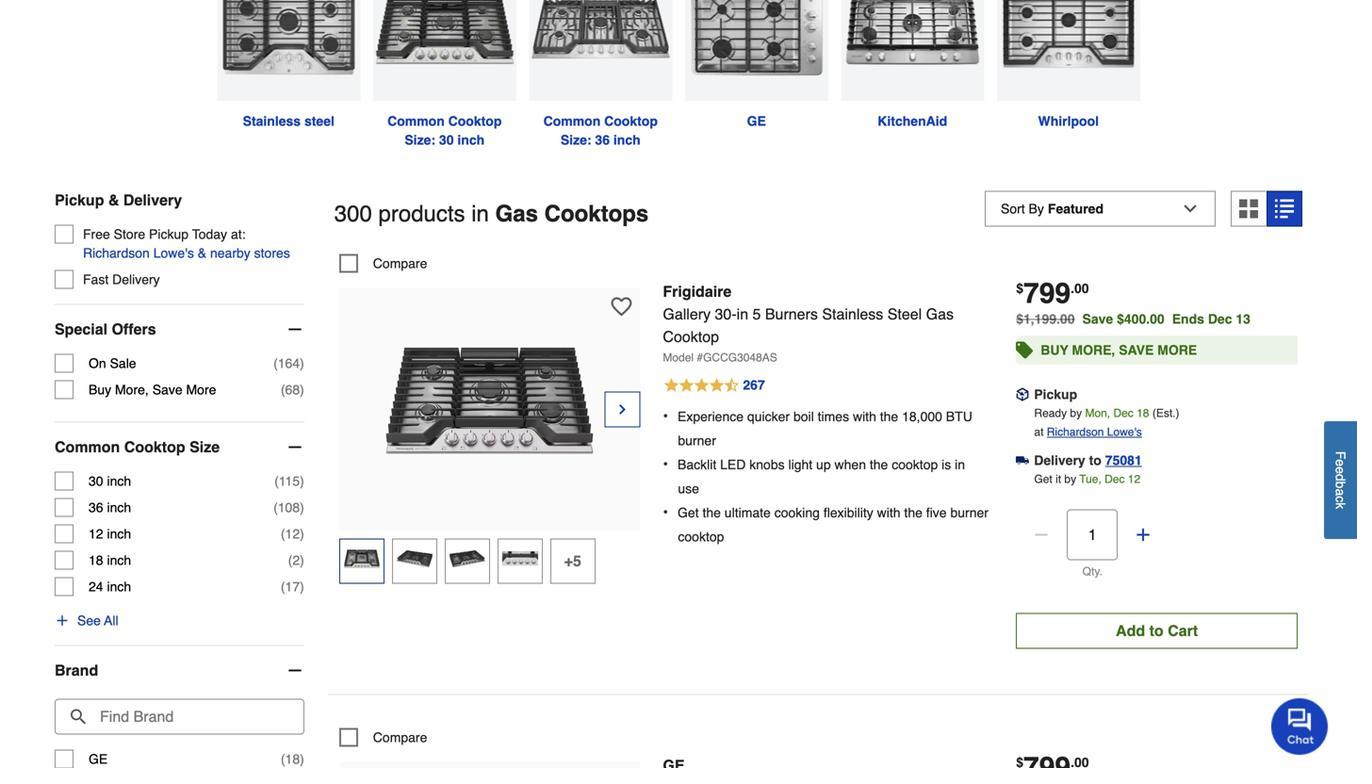 Task type: vqa. For each thing, say whether or not it's contained in the screenshot.
"Pickup" to the top
yes



Task type: describe. For each thing, give the bounding box(es) containing it.
+5
[[564, 552, 582, 570]]

30-
[[715, 305, 737, 323]]

( 68 )
[[281, 382, 304, 397]]

) for ( 2 )
[[300, 553, 304, 568]]

75081
[[1106, 453, 1142, 468]]

special offers button
[[55, 305, 304, 354]]

k
[[1333, 502, 1348, 509]]

inch for ( 108 )
[[107, 500, 131, 515]]

inch for ( 2 )
[[107, 553, 131, 568]]

.00
[[1071, 281, 1089, 296]]

on sale
[[89, 356, 136, 371]]

0 horizontal spatial 30
[[89, 474, 103, 489]]

backlit
[[678, 457, 717, 472]]

24 inch
[[89, 579, 131, 594]]

1 vertical spatial buy more, save more
[[89, 382, 216, 397]]

4.5 stars image
[[663, 375, 766, 397]]

108
[[278, 500, 300, 515]]

24
[[89, 579, 103, 594]]

115
[[279, 474, 300, 489]]

3 • from the top
[[663, 503, 668, 521]]

at:
[[231, 227, 246, 242]]

add
[[1116, 622, 1145, 639]]

1 horizontal spatial 12
[[285, 527, 300, 542]]

0 vertical spatial buy more, save more
[[1041, 343, 1197, 358]]

( 115 )
[[274, 474, 304, 489]]

1 vertical spatial 36
[[89, 500, 103, 515]]

1 vertical spatial pickup
[[149, 227, 189, 242]]

pickup & delivery
[[55, 191, 182, 209]]

(est.)
[[1153, 407, 1180, 420]]

799
[[1024, 277, 1071, 310]]

free
[[83, 227, 110, 242]]

offers
[[112, 321, 156, 338]]

68
[[285, 382, 300, 397]]

0 vertical spatial cooktop
[[892, 457, 938, 472]]

to for delivery
[[1089, 453, 1102, 468]]

0 horizontal spatial more
[[186, 382, 216, 397]]

frigidaire
[[663, 283, 732, 300]]

get inside • experience quicker boil times with the 18,000 btu burner • backlit led knobs light up when the cooktop is in use • get the ultimate cooking flexibility with the five burner cooktop
[[678, 505, 699, 520]]

quicker
[[747, 409, 790, 424]]

see
[[77, 613, 101, 628]]

today
[[192, 227, 227, 242]]

was price $1,199.00 element
[[1016, 307, 1083, 327]]

dec for 13
[[1208, 311, 1232, 327]]

special offers
[[55, 321, 156, 338]]

gas cooktops brand whirlpool image
[[997, 0, 1140, 101]]

experience
[[678, 409, 744, 424]]

cooking
[[775, 505, 820, 520]]

b
[[1333, 481, 1348, 488]]

at
[[1034, 425, 1044, 439]]

cooktop for common cooktop size: 36 inch
[[604, 114, 658, 129]]

) for ( 18 )
[[300, 752, 304, 767]]

( 12 )
[[281, 527, 304, 542]]

richardson lowe's button
[[1047, 423, 1142, 442]]

sale
[[110, 356, 136, 371]]

c
[[1333, 496, 1348, 502]]

cooktops
[[544, 201, 649, 227]]

mon,
[[1085, 407, 1111, 420]]

5013684685 element
[[339, 254, 427, 273]]

kitchenaid
[[878, 114, 948, 129]]

300 products in gas cooktops
[[334, 201, 649, 227]]

17
[[285, 579, 300, 594]]

flexibility
[[824, 505, 874, 520]]

1 horizontal spatial plus image
[[1134, 525, 1153, 544]]

inch for ( 12 )
[[107, 527, 131, 542]]

( 164 )
[[273, 356, 304, 371]]

0 vertical spatial more
[[1158, 343, 1197, 358]]

times
[[818, 409, 849, 424]]

0 horizontal spatial gas
[[495, 201, 538, 227]]

1 horizontal spatial buy
[[1041, 343, 1069, 358]]

tue,
[[1080, 473, 1102, 486]]

1 horizontal spatial save
[[1083, 311, 1113, 327]]

brand button
[[55, 646, 304, 695]]

18,000
[[902, 409, 943, 424]]

1000295477 element
[[339, 728, 427, 747]]

cooktop for common cooktop size: 30 inch
[[448, 114, 502, 129]]

richardson lowe's & nearby stores button
[[83, 244, 290, 263]]

richardson lowe's & nearby stores
[[83, 246, 290, 261]]

( for 164
[[273, 356, 278, 371]]

inch for ( 115 )
[[107, 474, 131, 489]]

$1,199.00
[[1016, 311, 1075, 327]]

) for ( 68 )
[[300, 382, 304, 397]]

chevron right image
[[615, 400, 630, 419]]

frigidaire gallery 30-in 5 burners stainless steel gas cooktop model # gccg3048as
[[663, 283, 954, 364]]

kitchenaid link
[[835, 0, 991, 131]]

delivery to 75081
[[1034, 453, 1142, 468]]

richardson inside the ready by mon, dec 18 (est.) at richardson lowe's
[[1047, 425, 1104, 439]]

whirlpool link
[[991, 0, 1147, 131]]

1 horizontal spatial more,
[[1072, 343, 1115, 358]]

0 horizontal spatial in
[[472, 201, 489, 227]]

ultimate
[[725, 505, 771, 520]]

1 horizontal spatial 18
[[285, 752, 300, 767]]

list view image
[[1275, 199, 1294, 218]]

cooktop for common cooktop size
[[124, 438, 185, 456]]

led
[[720, 457, 746, 472]]

f e e d b a c k
[[1333, 451, 1348, 509]]

cart
[[1168, 622, 1198, 639]]

heart outline image
[[611, 296, 632, 317]]

all
[[104, 613, 118, 628]]

inch inside common cooktop size: 36 inch
[[614, 133, 641, 148]]

add to cart button
[[1016, 613, 1298, 649]]

0 horizontal spatial 12
[[89, 527, 103, 542]]

size: for 36
[[561, 133, 592, 148]]

size: for 30
[[405, 133, 436, 148]]

stainless inside stainless steel link
[[243, 114, 301, 129]]

steel
[[888, 305, 922, 323]]

0 vertical spatial ge
[[747, 114, 766, 129]]

36 inch
[[89, 500, 131, 515]]

$1,199.00 save $400.00 ends dec 13
[[1016, 311, 1251, 327]]

a
[[1333, 488, 1348, 496]]

2 horizontal spatial 12
[[1128, 473, 1141, 486]]

267 button
[[663, 375, 994, 397]]

2 horizontal spatial save
[[1119, 343, 1154, 358]]

stainless inside frigidaire gallery 30-in 5 burners stainless steel gas cooktop model # gccg3048as
[[822, 305, 883, 323]]

( for 115
[[274, 474, 279, 489]]

it
[[1056, 473, 1061, 486]]

0 vertical spatial get
[[1034, 473, 1053, 486]]

see all
[[77, 613, 118, 628]]

f e e d b a c k button
[[1324, 421, 1357, 539]]

stainless steel
[[243, 114, 335, 129]]

0 vertical spatial &
[[108, 191, 119, 209]]

the left ultimate
[[703, 505, 721, 520]]

30 inside 'common cooktop size: 30 inch'
[[439, 133, 454, 148]]

cooktop inside frigidaire gallery 30-in 5 burners stainless steel gas cooktop model # gccg3048as
[[663, 328, 719, 345]]

dec inside the ready by mon, dec 18 (est.) at richardson lowe's
[[1114, 407, 1134, 420]]

when
[[835, 457, 866, 472]]

pickup for pickup
[[1034, 387, 1078, 402]]

( for 18
[[281, 752, 285, 767]]

f
[[1333, 451, 1348, 459]]

0 horizontal spatial buy
[[89, 382, 111, 397]]

1 vertical spatial minus image
[[1032, 525, 1051, 544]]

0 horizontal spatial more,
[[115, 382, 149, 397]]

gas cooktops appliance color/finish stainless steel image
[[217, 0, 360, 101]]

18 inch
[[89, 553, 131, 568]]

truck filled image
[[1016, 454, 1030, 467]]

common cooktop size
[[55, 438, 220, 456]]

common cooktop size button
[[55, 423, 304, 472]]

common cooktop size: 36 inch link
[[523, 0, 679, 149]]

by inside the ready by mon, dec 18 (est.) at richardson lowe's
[[1070, 407, 1082, 420]]

( for 12
[[281, 527, 285, 542]]

2
[[293, 553, 300, 568]]

the right when
[[870, 457, 888, 472]]

lowe's inside the ready by mon, dec 18 (est.) at richardson lowe's
[[1107, 425, 1142, 439]]

in inside • experience quicker boil times with the 18,000 btu burner • backlit led knobs light up when the cooktop is in use • get the ultimate cooking flexibility with the five burner cooktop
[[955, 457, 965, 472]]

75081 button
[[1106, 451, 1142, 470]]

ends dec 13 element
[[1172, 311, 1258, 327]]

1 vertical spatial ge
[[89, 752, 108, 767]]

( for 2
[[288, 553, 293, 568]]

common cooktop size: 30 inch link
[[367, 0, 523, 149]]

$
[[1016, 281, 1024, 296]]

4 thumbnail image from the left
[[502, 541, 538, 577]]

#
[[697, 351, 703, 364]]

minus image for special offers
[[285, 320, 304, 339]]

12 inch
[[89, 527, 131, 542]]

pickup for pickup & delivery
[[55, 191, 104, 209]]



Task type: locate. For each thing, give the bounding box(es) containing it.
( 17 )
[[281, 579, 304, 594]]

cooktop down gas cooktops common cooktop size 36 inch image
[[604, 114, 658, 129]]

0 vertical spatial 36
[[595, 133, 610, 148]]

inch
[[458, 133, 485, 148], [614, 133, 641, 148], [107, 474, 131, 489], [107, 500, 131, 515], [107, 527, 131, 542], [107, 553, 131, 568], [107, 579, 131, 594]]

$400.00
[[1117, 311, 1165, 327]]

1 vertical spatial dec
[[1114, 407, 1134, 420]]

6 ) from the top
[[300, 553, 304, 568]]

Find Brand text field
[[55, 699, 304, 735]]

2 vertical spatial delivery
[[1034, 453, 1086, 468]]

with right flexibility
[[877, 505, 901, 520]]

0 vertical spatial with
[[853, 409, 877, 424]]

inch up 300 products in gas cooktops
[[458, 133, 485, 148]]

gallery item 0 image
[[386, 297, 593, 505]]

dec right mon,
[[1114, 407, 1134, 420]]

2 ) from the top
[[300, 382, 304, 397]]

get left "it"
[[1034, 473, 1053, 486]]

1 horizontal spatial buy more, save more
[[1041, 343, 1197, 358]]

more up size at bottom left
[[186, 382, 216, 397]]

0 vertical spatial plus image
[[1134, 525, 1153, 544]]

on
[[89, 356, 106, 371]]

gas left cooktops
[[495, 201, 538, 227]]

0 vertical spatial minus image
[[285, 320, 304, 339]]

to up tue,
[[1089, 453, 1102, 468]]

buy down on
[[89, 382, 111, 397]]

1 vertical spatial get
[[678, 505, 699, 520]]

1 vertical spatial richardson
[[1047, 425, 1104, 439]]

0 vertical spatial in
[[472, 201, 489, 227]]

cooktop inside button
[[124, 438, 185, 456]]

in inside frigidaire gallery 30-in 5 burners stainless steel gas cooktop model # gccg3048as
[[737, 305, 749, 323]]

0 vertical spatial compare
[[373, 256, 427, 271]]

0 horizontal spatial buy more, save more
[[89, 382, 216, 397]]

common cooktop size: 30 inch
[[387, 114, 506, 148]]

burner right five
[[951, 505, 989, 520]]

add to cart
[[1116, 622, 1198, 639]]

common for common cooktop size: 36 inch
[[544, 114, 601, 129]]

inch down 36 inch
[[107, 527, 131, 542]]

pickup up free
[[55, 191, 104, 209]]

buy more, save more down $1,199.00 save $400.00 ends dec 13
[[1041, 343, 1197, 358]]

30
[[439, 133, 454, 148], [89, 474, 103, 489]]

) for ( 17 )
[[300, 579, 304, 594]]

2 vertical spatial pickup
[[1034, 387, 1078, 402]]

1 horizontal spatial size:
[[561, 133, 592, 148]]

plus image inside see all button
[[55, 613, 70, 628]]

buy right tag filled image
[[1041, 343, 1069, 358]]

2 size: from the left
[[561, 133, 592, 148]]

2 horizontal spatial 18
[[1137, 407, 1150, 420]]

0 horizontal spatial with
[[853, 409, 877, 424]]

more, down sale
[[115, 382, 149, 397]]

actual price $799.00 element
[[1016, 277, 1089, 310], [1016, 751, 1089, 768]]

more, down $1,199.00 save $400.00 ends dec 13
[[1072, 343, 1115, 358]]

e up b
[[1333, 466, 1348, 474]]

• left backlit
[[663, 455, 668, 473]]

1 vertical spatial lowe's
[[1107, 425, 1142, 439]]

more
[[1158, 343, 1197, 358], [186, 382, 216, 397]]

0 vertical spatial •
[[663, 407, 668, 425]]

ge link
[[679, 0, 835, 131]]

see all button
[[55, 611, 118, 630]]

lowe's down free store pickup today at:
[[153, 246, 194, 261]]

+5 button
[[550, 539, 596, 584]]

stainless
[[243, 114, 301, 129], [822, 305, 883, 323]]

0 horizontal spatial plus image
[[55, 613, 70, 628]]

1 vertical spatial &
[[198, 246, 207, 261]]

e up d
[[1333, 459, 1348, 466]]

1 vertical spatial more,
[[115, 382, 149, 397]]

common inside 'common cooktop size: 30 inch'
[[387, 114, 445, 129]]

richardson down mon,
[[1047, 425, 1104, 439]]

stainless steel link
[[211, 0, 367, 131]]

save down .00
[[1083, 311, 1113, 327]]

1 actual price $799.00 element from the top
[[1016, 277, 1089, 310]]

12 up 18 inch
[[89, 527, 103, 542]]

1 thumbnail image from the left
[[344, 541, 380, 577]]

( 2 )
[[288, 553, 304, 568]]

cooktop left size at bottom left
[[124, 438, 185, 456]]

steel
[[304, 114, 335, 129]]

cooktop down gas cooktops common cooktop size 30 inch image
[[448, 114, 502, 129]]

0 vertical spatial 18
[[1137, 407, 1150, 420]]

300
[[334, 201, 372, 227]]

inch inside 'common cooktop size: 30 inch'
[[458, 133, 485, 148]]

cooktop left "is"
[[892, 457, 938, 472]]

( for 68
[[281, 382, 285, 397]]

free store pickup today at:
[[83, 227, 246, 242]]

minus image inside special offers button
[[285, 320, 304, 339]]

is
[[942, 457, 951, 472]]

gas cooktops common cooktop size 36 inch image
[[529, 0, 672, 101]]

) for ( 115 )
[[300, 474, 304, 489]]

0 vertical spatial save
[[1083, 311, 1113, 327]]

thumbnail image
[[344, 541, 380, 577], [397, 541, 432, 577], [449, 541, 485, 577], [502, 541, 538, 577]]

0 vertical spatial gas
[[495, 201, 538, 227]]

2 vertical spatial save
[[152, 382, 182, 397]]

267
[[743, 377, 765, 392]]

by left mon,
[[1070, 407, 1082, 420]]

1 vertical spatial buy
[[89, 382, 111, 397]]

0 horizontal spatial save
[[152, 382, 182, 397]]

30 up 36 inch
[[89, 474, 103, 489]]

1 horizontal spatial gas
[[926, 305, 954, 323]]

Stepper number input field with increment and decrement buttons number field
[[1067, 509, 1118, 560]]

36 inside common cooktop size: 36 inch
[[595, 133, 610, 148]]

0 horizontal spatial cooktop
[[678, 529, 724, 544]]

special
[[55, 321, 107, 338]]

0 horizontal spatial common
[[55, 438, 120, 456]]

1 vertical spatial gas
[[926, 305, 954, 323]]

1 compare from the top
[[373, 256, 427, 271]]

size: up the products
[[405, 133, 436, 148]]

) for ( 12 )
[[300, 527, 304, 542]]

compare for 1000295477 element
[[373, 730, 427, 745]]

get down use
[[678, 505, 699, 520]]

in right the products
[[472, 201, 489, 227]]

stores
[[254, 246, 290, 261]]

gas inside frigidaire gallery 30-in 5 burners stainless steel gas cooktop model # gccg3048as
[[926, 305, 954, 323]]

gas cooktops brand ge image
[[685, 0, 828, 101]]

ready by mon, dec 18 (est.) at richardson lowe's
[[1034, 407, 1180, 439]]

size: up cooktops
[[561, 133, 592, 148]]

d
[[1333, 474, 1348, 481]]

delivery
[[123, 191, 182, 209], [112, 272, 160, 287], [1034, 453, 1086, 468]]

by right "it"
[[1065, 473, 1077, 486]]

1 horizontal spatial lowe's
[[1107, 425, 1142, 439]]

1 horizontal spatial richardson
[[1047, 425, 1104, 439]]

pickup image
[[1016, 388, 1030, 401]]

0 horizontal spatial 18
[[89, 553, 103, 568]]

0 horizontal spatial &
[[108, 191, 119, 209]]

cooktop inside common cooktop size: 36 inch
[[604, 114, 658, 129]]

5 ) from the top
[[300, 527, 304, 542]]

to for add
[[1150, 622, 1164, 639]]

1 size: from the left
[[405, 133, 436, 148]]

common for common cooktop size
[[55, 438, 120, 456]]

gas right steel
[[926, 305, 954, 323]]

2 vertical spatial dec
[[1105, 473, 1125, 486]]

minus image for brand
[[285, 661, 304, 680]]

brand
[[55, 662, 98, 679]]

dec down 75081
[[1105, 473, 1125, 486]]

( for 17
[[281, 579, 285, 594]]

1 vertical spatial in
[[737, 305, 749, 323]]

minus image down ( 17 )
[[285, 661, 304, 680]]

gas cooktops brand kitchenaid image
[[841, 0, 984, 101]]

pickup up ready
[[1034, 387, 1078, 402]]

( 18 )
[[281, 752, 304, 767]]

1 horizontal spatial burner
[[951, 505, 989, 520]]

( for 108
[[273, 500, 278, 515]]

minus image
[[285, 320, 304, 339], [1032, 525, 1051, 544], [285, 661, 304, 680]]

cooktop up #
[[663, 328, 719, 345]]

grid view image
[[1240, 199, 1258, 218]]

lowe's
[[153, 246, 194, 261], [1107, 425, 1142, 439]]

1 • from the top
[[663, 407, 668, 425]]

0 horizontal spatial burner
[[678, 433, 716, 448]]

more down savings save $400.00 element
[[1158, 343, 1197, 358]]

burner up backlit
[[678, 433, 716, 448]]

up
[[816, 457, 831, 472]]

0 horizontal spatial get
[[678, 505, 699, 520]]

the left five
[[904, 505, 923, 520]]

get
[[1034, 473, 1053, 486], [678, 505, 699, 520]]

size: inside 'common cooktop size: 30 inch'
[[405, 133, 436, 148]]

chat invite button image
[[1272, 698, 1329, 755]]

save up common cooktop size button
[[152, 382, 182, 397]]

inch down 30 inch
[[107, 500, 131, 515]]

common
[[387, 114, 445, 129], [544, 114, 601, 129], [55, 438, 120, 456]]

36 up cooktops
[[595, 133, 610, 148]]

36 down 30 inch
[[89, 500, 103, 515]]

(
[[273, 356, 278, 371], [281, 382, 285, 397], [274, 474, 279, 489], [273, 500, 278, 515], [281, 527, 285, 542], [288, 553, 293, 568], [281, 579, 285, 594], [281, 752, 285, 767]]

12 down 75081
[[1128, 473, 1141, 486]]

buy more, save more down sale
[[89, 382, 216, 397]]

common cooktop size: 36 inch
[[544, 114, 662, 148]]

12 down 108
[[285, 527, 300, 542]]

cooktop inside 'common cooktop size: 30 inch'
[[448, 114, 502, 129]]

ge down brand
[[89, 752, 108, 767]]

ge down the gas cooktops brand ge image
[[747, 114, 766, 129]]

0 horizontal spatial size:
[[405, 133, 436, 148]]

1 horizontal spatial in
[[737, 305, 749, 323]]

dec
[[1208, 311, 1232, 327], [1114, 407, 1134, 420], [1105, 473, 1125, 486]]

1 horizontal spatial ge
[[747, 114, 766, 129]]

18 inside the ready by mon, dec 18 (est.) at richardson lowe's
[[1137, 407, 1150, 420]]

plus image
[[1134, 525, 1153, 544], [55, 613, 70, 628]]

in left '5'
[[737, 305, 749, 323]]

minus image up ( 164 ) at the top of page
[[285, 320, 304, 339]]

nearby
[[210, 246, 251, 261]]

delivery up free store pickup today at:
[[123, 191, 182, 209]]

gallery
[[663, 305, 711, 323]]

2 thumbnail image from the left
[[397, 541, 432, 577]]

& up store
[[108, 191, 119, 209]]

1 vertical spatial actual price $799.00 element
[[1016, 751, 1089, 768]]

knobs
[[750, 457, 785, 472]]

common inside button
[[55, 438, 120, 456]]

use
[[678, 481, 699, 496]]

2 vertical spatial in
[[955, 457, 965, 472]]

2 horizontal spatial common
[[544, 114, 601, 129]]

• right chevron right image
[[663, 407, 668, 425]]

gccg3048as
[[703, 351, 777, 364]]

1 vertical spatial with
[[877, 505, 901, 520]]

compare for 5013684685 element on the left top of page
[[373, 256, 427, 271]]

4 ) from the top
[[300, 500, 304, 515]]

lowe's up "75081" button
[[1107, 425, 1142, 439]]

savings save $400.00 element
[[1083, 311, 1258, 327]]

& inside button
[[198, 246, 207, 261]]

1 horizontal spatial to
[[1150, 622, 1164, 639]]

tag filled image
[[1016, 337, 1033, 363]]

richardson
[[83, 246, 150, 261], [1047, 425, 1104, 439]]

1 ) from the top
[[300, 356, 304, 371]]

lowe's inside button
[[153, 246, 194, 261]]

) for ( 164 )
[[300, 356, 304, 371]]

inch for ( 17 )
[[107, 579, 131, 594]]

1 vertical spatial plus image
[[55, 613, 70, 628]]

whirlpool
[[1038, 114, 1099, 129]]

minus image inside brand button
[[285, 661, 304, 680]]

plus image right stepper number input field with increment and decrement buttons number field
[[1134, 525, 1153, 544]]

1 vertical spatial compare
[[373, 730, 427, 745]]

• left ultimate
[[663, 503, 668, 521]]

save
[[1083, 311, 1113, 327], [1119, 343, 1154, 358], [152, 382, 182, 397]]

& down today
[[198, 246, 207, 261]]

gas cooktops common cooktop size 30 inch image
[[373, 0, 516, 101]]

delivery up "it"
[[1034, 453, 1086, 468]]

buy more, save more
[[1041, 343, 1197, 358], [89, 382, 216, 397]]

2 horizontal spatial pickup
[[1034, 387, 1078, 402]]

pickup up the richardson lowe's & nearby stores
[[149, 227, 189, 242]]

0 vertical spatial stainless
[[243, 114, 301, 129]]

plus image left see
[[55, 613, 70, 628]]

ends
[[1172, 311, 1205, 327]]

( 108 )
[[273, 500, 304, 515]]

• experience quicker boil times with the 18,000 btu burner • backlit led knobs light up when the cooktop is in use • get the ultimate cooking flexibility with the five burner cooktop
[[663, 407, 989, 544]]

7 ) from the top
[[300, 579, 304, 594]]

0 vertical spatial buy
[[1041, 343, 1069, 358]]

1 e from the top
[[1333, 459, 1348, 466]]

minus image left stepper number input field with increment and decrement buttons number field
[[1032, 525, 1051, 544]]

burner
[[678, 433, 716, 448], [951, 505, 989, 520]]

2 compare from the top
[[373, 730, 427, 745]]

with
[[853, 409, 877, 424], [877, 505, 901, 520]]

fast delivery
[[83, 272, 160, 287]]

compare inside 1000295477 element
[[373, 730, 427, 745]]

burners
[[765, 305, 818, 323]]

30 up the products
[[439, 133, 454, 148]]

2 actual price $799.00 element from the top
[[1016, 751, 1089, 768]]

2 horizontal spatial in
[[955, 457, 965, 472]]

richardson down store
[[83, 246, 150, 261]]

inch down 12 inch
[[107, 553, 131, 568]]

cooktop down use
[[678, 529, 724, 544]]

products
[[378, 201, 465, 227]]

inch up 36 inch
[[107, 474, 131, 489]]

3 thumbnail image from the left
[[449, 541, 485, 577]]

0 horizontal spatial to
[[1089, 453, 1102, 468]]

2 • from the top
[[663, 455, 668, 473]]

dec for 12
[[1105, 473, 1125, 486]]

size
[[190, 438, 220, 456]]

save down $1,199.00 save $400.00 ends dec 13
[[1119, 343, 1154, 358]]

0 horizontal spatial 36
[[89, 500, 103, 515]]

0 vertical spatial 30
[[439, 133, 454, 148]]

1 vertical spatial save
[[1119, 343, 1154, 358]]

inch right 24
[[107, 579, 131, 594]]

) for ( 108 )
[[300, 500, 304, 515]]

to
[[1089, 453, 1102, 468], [1150, 622, 1164, 639]]

to right 'add' in the bottom right of the page
[[1150, 622, 1164, 639]]

30 inch
[[89, 474, 131, 489]]

2 e from the top
[[1333, 466, 1348, 474]]

36
[[595, 133, 610, 148], [89, 500, 103, 515]]

1 vertical spatial cooktop
[[678, 529, 724, 544]]

2 vertical spatial minus image
[[285, 661, 304, 680]]

get it by tue, dec 12
[[1034, 473, 1141, 486]]

common down gas cooktops common cooktop size 36 inch image
[[544, 114, 601, 129]]

common down gas cooktops common cooktop size 30 inch image
[[387, 114, 445, 129]]

8 ) from the top
[[300, 752, 304, 767]]

to inside button
[[1150, 622, 1164, 639]]

0 vertical spatial lowe's
[[153, 246, 194, 261]]

common inside common cooktop size: 36 inch
[[544, 114, 601, 129]]

1 vertical spatial delivery
[[112, 272, 160, 287]]

light
[[788, 457, 813, 472]]

inch up cooktops
[[614, 133, 641, 148]]

0 vertical spatial burner
[[678, 433, 716, 448]]

dec left 13 on the top right
[[1208, 311, 1232, 327]]

1 vertical spatial more
[[186, 382, 216, 397]]

1 vertical spatial by
[[1065, 473, 1077, 486]]

delivery right fast
[[112, 272, 160, 287]]

0 vertical spatial more,
[[1072, 343, 1115, 358]]

1 horizontal spatial &
[[198, 246, 207, 261]]

btu
[[946, 409, 973, 424]]

1 horizontal spatial with
[[877, 505, 901, 520]]

size:
[[405, 133, 436, 148], [561, 133, 592, 148]]

compare inside 5013684685 element
[[373, 256, 427, 271]]

minus image
[[285, 438, 304, 457]]

0 horizontal spatial pickup
[[55, 191, 104, 209]]

in right "is"
[[955, 457, 965, 472]]

$ 799 .00
[[1016, 277, 1089, 310]]

cooktop
[[892, 457, 938, 472], [678, 529, 724, 544]]

by
[[1070, 407, 1082, 420], [1065, 473, 1077, 486]]

0 vertical spatial pickup
[[55, 191, 104, 209]]

common for common cooktop size: 30 inch
[[387, 114, 445, 129]]

fast
[[83, 272, 109, 287]]

&
[[108, 191, 119, 209], [198, 246, 207, 261]]

with right the times
[[853, 409, 877, 424]]

1 horizontal spatial 30
[[439, 133, 454, 148]]

1 vertical spatial burner
[[951, 505, 989, 520]]

0 vertical spatial delivery
[[123, 191, 182, 209]]

2 vertical spatial •
[[663, 503, 668, 521]]

0 vertical spatial actual price $799.00 element
[[1016, 277, 1089, 310]]

the left 18,000
[[880, 409, 899, 424]]

3 ) from the top
[[300, 474, 304, 489]]

size: inside common cooktop size: 36 inch
[[561, 133, 592, 148]]

actual price $799.00 element containing 799
[[1016, 277, 1089, 310]]

common up 30 inch
[[55, 438, 120, 456]]

richardson inside 'richardson lowe's & nearby stores' button
[[83, 246, 150, 261]]

•
[[663, 407, 668, 425], [663, 455, 668, 473], [663, 503, 668, 521]]

1 horizontal spatial more
[[1158, 343, 1197, 358]]

1 horizontal spatial stainless
[[822, 305, 883, 323]]

0 horizontal spatial lowe's
[[153, 246, 194, 261]]

1 horizontal spatial 36
[[595, 133, 610, 148]]



